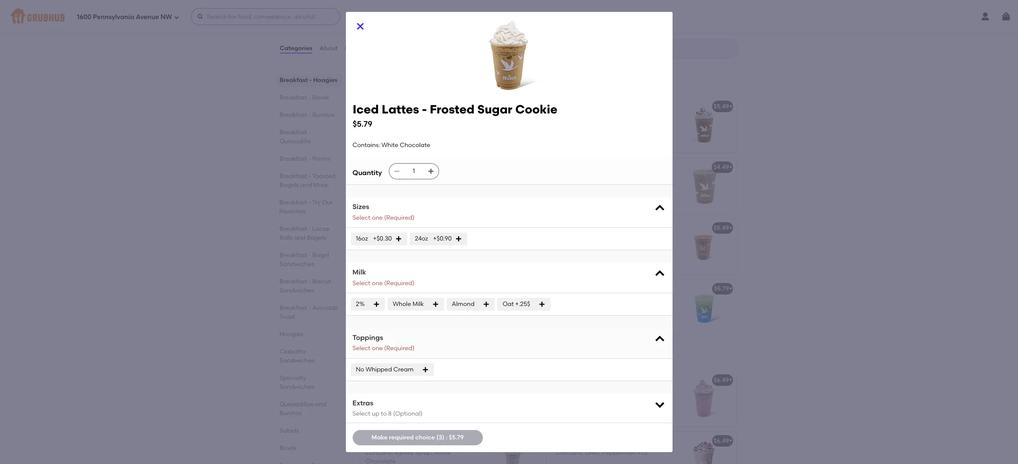 Task type: vqa. For each thing, say whether or not it's contained in the screenshot.
25–40
no



Task type: describe. For each thing, give the bounding box(es) containing it.
+ for milkshakes - peppermint cookies & cream image
[[539, 377, 542, 384]]

breakfast - panini
[[279, 155, 330, 163]]

cold brews - peppermint bark image
[[673, 219, 736, 274]]

and inside quesadillas and burritos
[[315, 401, 326, 409]]

mocha for iced lattes - peppermint mocha
[[630, 103, 650, 110]]

extras select up to 8 (optional)
[[353, 399, 423, 418]]

rolls
[[279, 234, 293, 242]]

$5.49 for $3.89 +
[[714, 225, 729, 232]]

top inside contains: white chocolate, mint syrup, top with peppermint pcs
[[385, 184, 395, 192]]

white inside contains: white chocolate, top with peppermint pcs, mint syrup
[[585, 389, 602, 396]]

top inside contains: white chocolate, top with peppermint pcs, mint syrup
[[637, 389, 647, 396]]

& for milkshakes - peppermint cookies & cream
[[464, 377, 468, 384]]

$6.09 for holiday
[[523, 11, 539, 19]]

$6.49 for contains: oreo, peppermint pcs
[[714, 438, 729, 445]]

contains: white chocolate, top with peppermint pcs
[[365, 23, 471, 39]]

smoothies - peppermint cookies & cream image
[[673, 432, 736, 465]]

contains: white chocolate, top with peppermint pcs, mint syrup
[[556, 389, 662, 405]]

panini
[[312, 155, 330, 163]]

$5.49 for $6.09 +
[[714, 103, 729, 110]]

sizes
[[353, 203, 369, 211]]

+ for iced lattes - frosted sugar cookie image
[[539, 103, 542, 110]]

loose
[[312, 226, 329, 233]]

8
[[388, 411, 392, 418]]

and for bagels
[[294, 234, 305, 242]]

cream for smoothies
[[659, 438, 679, 445]]

:
[[446, 434, 448, 442]]

+.25$
[[515, 301, 530, 308]]

bagels inside "breakfast - toasted bagels and more"
[[279, 182, 299, 189]]

1 horizontal spatial hoagies
[[313, 77, 337, 84]]

1 horizontal spatial $5.79
[[449, 434, 464, 442]]

smoothies - frosted sugar cookie
[[365, 438, 464, 445]]

raspberry,
[[688, 285, 719, 293]]

ciabatta sandwiches tab
[[279, 348, 339, 366]]

smoothies up oreo,
[[556, 438, 587, 445]]

breakfast - bowls tab
[[279, 93, 339, 102]]

breakfast - hoagies
[[279, 77, 337, 84]]

pcs inside contains: white chocolate, mint syrup, top with peppermint pcs
[[447, 184, 457, 192]]

+ for cold brews - peppermint bark image
[[729, 225, 733, 232]]

milk select one (required)
[[353, 269, 415, 287]]

mint for $3.89 +
[[608, 245, 620, 252]]

breakfast - biscuit sandwiches
[[279, 278, 331, 294]]

+$0.30
[[373, 235, 392, 243]]

white inside contains: white chocolate, top with peppermint pcs
[[394, 23, 411, 31]]

breakfast - biscuit sandwiches tab
[[279, 277, 339, 295]]

about
[[320, 45, 338, 52]]

peppermint inside contains: white chocolate, mint syrup, top with peppermint pcs
[[411, 184, 445, 192]]

bagels inside breakfast - loose rolls and bagels
[[307, 234, 326, 242]]

top inside contains: top with peppermint pcs, white chocolate, mint syrup
[[585, 237, 596, 244]]

syrup for top
[[618, 398, 635, 405]]

hoagies tab
[[279, 330, 339, 339]]

ciabatta sandwiches
[[279, 349, 314, 365]]

- inside the breakfast - quesadilla
[[308, 129, 311, 136]]

breakfast - bagel sandwiches
[[279, 252, 329, 268]]

energy
[[588, 285, 608, 293]]

avocado
[[312, 305, 338, 312]]

no whipped cream
[[356, 366, 414, 373]]

+ for iced lattes - peppermint mocha image
[[729, 103, 733, 110]]

cold for cold brews - peppermint bark
[[556, 225, 570, 232]]

$5.79 +
[[714, 285, 733, 293]]

$6.09 for iced
[[523, 103, 539, 110]]

and for more
[[300, 182, 312, 189]]

sandwiches inside breakfast - bagel sandwiches
[[279, 261, 314, 268]]

breakfast - burritos
[[279, 112, 334, 119]]

sandwiches inside specialty sandwiches tab
[[279, 384, 314, 391]]

& for smoothies - peppermint cookies & cream
[[653, 438, 658, 445]]

ciabatta
[[279, 349, 306, 356]]

sauce for iced coffees - peppermint mocha
[[426, 237, 445, 244]]

breakfast for breakfast - loose rolls and bagels
[[279, 226, 307, 233]]

contains: for iced coffees - peppermint bark
[[365, 176, 393, 183]]

iced lattes - frosted sugar cookie $5.79
[[353, 102, 557, 129]]

contains: left oreo,
[[556, 450, 584, 457]]

breakfast for breakfast - burritos
[[279, 112, 307, 119]]

iced for iced coffees - peppermint mocha
[[365, 225, 378, 232]]

steamers - peppermint bark
[[365, 11, 448, 19]]

iced lattes - peppermint mocha
[[556, 103, 650, 110]]

- inside breakfast - loose rolls and bagels
[[308, 226, 311, 233]]

iced lattes - peppermint mocha image
[[673, 97, 736, 153]]

whole milk
[[393, 301, 424, 308]]

cookie for iced lattes - frosted sugar cookie
[[446, 103, 466, 110]]

no
[[356, 366, 364, 373]]

chocolate down cold brews - peppermint mocha
[[394, 297, 425, 305]]

contains: for smoothies - frosted sugar cookie
[[365, 450, 393, 457]]

$6.49 for contains: white chocolate, top with peppermint pcs, mint syrup
[[714, 377, 729, 384]]

milk inside milk select one (required)
[[353, 269, 366, 277]]

breakfast for breakfast - panini
[[279, 155, 307, 163]]

breakfast - bagel sandwiches tab
[[279, 251, 339, 269]]

with inside contains: white chocolate, top with peppermint pcs, mint syrup
[[649, 389, 662, 396]]

reviews
[[345, 45, 369, 52]]

contains: for iced lattes - frosted sugar cookie
[[365, 115, 393, 122]]

iced for iced lattes - frosted sugar cookie
[[365, 103, 378, 110]]

sips
[[428, 352, 447, 363]]

breakfast - avocado toast tab
[[279, 304, 339, 322]]

specialty sandwiches tab
[[279, 374, 339, 392]]

+ for "steamers - peppermint bark" image
[[539, 11, 542, 19]]

chocolate inside contains: vanilla syrup, white chocolate
[[365, 458, 396, 465]]

smoothies - peppermint bark
[[556, 377, 641, 384]]

chocolate, for iced coffees - peppermint bark
[[413, 176, 445, 183]]

make
[[372, 434, 388, 442]]

salads tab
[[279, 427, 339, 436]]

24oz
[[415, 235, 428, 243]]

blues
[[654, 285, 670, 293]]

2 blend from the left
[[647, 11, 664, 19]]

burritos for breakfast - burritos
[[312, 112, 334, 119]]

select for toppings
[[353, 345, 371, 353]]

whole
[[393, 301, 411, 308]]

1 vertical spatial hoagies
[[279, 331, 303, 338]]

steamers
[[365, 11, 393, 19]]

$4.49 +
[[714, 164, 733, 171]]

bark up contains: top with peppermint pcs, white chocolate, mint syrup
[[630, 225, 644, 232]]

breakfast - loose rolls and bagels
[[279, 226, 329, 242]]

cookies for milkshakes - peppermint cookies & cream
[[438, 377, 462, 384]]

breakfast - loose rolls and bagels tab
[[279, 225, 339, 243]]

breakfast - quesadilla tab
[[279, 128, 339, 146]]

iced lattes - frosted sugar cookie
[[365, 103, 466, 110]]

- inside breakfast - avocado toast
[[308, 305, 311, 312]]

about button
[[319, 33, 338, 64]]

one for toppings
[[372, 345, 383, 353]]

chocolate, for smoothies - peppermint bark
[[603, 389, 635, 396]]

drinks
[[610, 285, 628, 293]]

quesadillas and burritos
[[279, 401, 326, 417]]

with inside contains: white chocolate, mint syrup, top with peppermint pcs
[[397, 184, 410, 192]]

iced for iced lattes - frosted sugar cookie $5.79
[[353, 102, 379, 117]]

sandwiches inside ciabatta sandwiches tab
[[279, 357, 314, 365]]

top inside contains: white chocolate, top with peppermint pcs
[[446, 23, 457, 31]]

1600
[[77, 13, 91, 21]]

coffee
[[598, 11, 618, 19]]

one for milk
[[372, 280, 383, 287]]

contains: oreo, peppermint pcs
[[556, 450, 648, 457]]

cold brews - peppermint mocha
[[365, 285, 460, 293]]

iced coffees - peppermint mocha
[[365, 225, 464, 232]]

1 horizontal spatial bowls
[[312, 94, 329, 101]]

smoothies - peppermint cookies & cream
[[556, 438, 679, 445]]

chocolate up iced coffees - peppermint bark
[[400, 142, 430, 149]]

milkshakes - peppermint cookies & cream image
[[482, 371, 546, 427]]

favorites
[[279, 208, 306, 215]]

iced lattes - frosted sugar cookie image
[[482, 97, 546, 153]]

cold for cold brews - peppermint mocha
[[365, 285, 379, 293]]

whipped
[[366, 366, 392, 373]]

frozen holiday sips
[[359, 352, 447, 363]]

Input item quantity number field
[[405, 164, 423, 179]]

quesadillas and burritos tab
[[279, 400, 339, 418]]

(required) for sizes
[[384, 214, 415, 222]]

1 blend from the left
[[580, 11, 597, 19]]

- inside button
[[619, 11, 622, 19]]

contains: top with peppermint pcs, white chocolate, mint syrup
[[556, 237, 659, 252]]

try
[[312, 199, 321, 206]]

breakfast - burritos tab
[[279, 111, 339, 120]]

white inside contains: white chocolate, mint syrup, top with peppermint pcs
[[394, 176, 411, 183]]

holiday blend coffee - holiday blend image
[[673, 6, 736, 61]]

biscuit
[[312, 278, 331, 286]]

pennsylvania
[[93, 13, 134, 21]]

mocha for iced coffees - peppermint mocha
[[444, 225, 464, 232]]

lattes for iced lattes - frosted sugar cookie
[[380, 103, 398, 110]]

milkshakes - peppermint cookies & cream
[[365, 377, 490, 384]]

$5.49 + for $3.89 +
[[714, 225, 733, 232]]

pcs inside contains: white chocolate, top with peppermint pcs
[[401, 32, 411, 39]]

cold brews - peppermint mocha image
[[482, 280, 546, 335]]

(optional)
[[393, 411, 423, 418]]

breakfast - toasted bagels and more
[[279, 173, 335, 189]]

(required) for milk
[[384, 280, 415, 287]]

breakfast - quesadilla
[[279, 129, 311, 145]]

recharger
[[556, 285, 587, 293]]

reviews button
[[345, 33, 369, 64]]

syrup for peppermint
[[622, 245, 638, 252]]

choice
[[415, 434, 435, 442]]

contains: for steamers - peppermint bark
[[365, 23, 393, 31]]

vanilla)
[[721, 285, 743, 293]]

breakfast for breakfast - quesadilla
[[279, 129, 307, 136]]

to
[[381, 411, 387, 418]]

toast
[[279, 314, 295, 321]]

(blue
[[671, 285, 686, 293]]

+$0.90
[[433, 235, 452, 243]]

quesadilla
[[279, 138, 310, 145]]

frosted for iced lattes - frosted sugar cookie $5.79
[[430, 102, 474, 117]]



Task type: locate. For each thing, give the bounding box(es) containing it.
0 vertical spatial burritos
[[312, 112, 334, 119]]

1 vertical spatial cream
[[470, 377, 490, 384]]

breakfast for breakfast - avocado toast
[[279, 305, 307, 312]]

chocolate, inside contains: white chocolate, top with peppermint pcs
[[413, 23, 445, 31]]

extras
[[353, 399, 374, 408]]

chocolate, for steamers - peppermint bark
[[413, 23, 445, 31]]

2 $6.09 + from the top
[[523, 103, 542, 110]]

sandwiches down specialty
[[279, 384, 314, 391]]

bark up contains: white chocolate, top with peppermint pcs, mint syrup
[[628, 377, 641, 384]]

1 one from the top
[[372, 214, 383, 222]]

2 horizontal spatial cream
[[659, 438, 679, 445]]

holiday left coffee
[[556, 11, 579, 19]]

1 (required) from the top
[[384, 214, 415, 222]]

bowls up 'breakfast - burritos' tab
[[312, 94, 329, 101]]

peppermint inside contains: white chocolate, top with peppermint pcs, mint syrup
[[556, 398, 590, 405]]

contains: down "sizes select one (required)"
[[365, 237, 393, 244]]

milk right whole
[[413, 301, 424, 308]]

+ for "recharger energy drinks - winter blues (blue raspberry, vanilla)" image
[[729, 285, 733, 293]]

0 vertical spatial bagels
[[279, 182, 299, 189]]

- inside breakfast - try our favorites
[[308, 199, 311, 206]]

1 vertical spatial (required)
[[384, 280, 415, 287]]

mint inside contains: white chocolate, mint syrup, top with peppermint pcs
[[446, 176, 459, 183]]

breakfast for breakfast - biscuit sandwiches
[[279, 278, 307, 286]]

7 breakfast from the top
[[279, 199, 307, 206]]

specialty sandwiches
[[279, 375, 314, 391]]

contains: white chocolate down iced lattes - frosted sugar cookie
[[365, 115, 443, 122]]

+
[[539, 11, 542, 19], [539, 103, 542, 110], [729, 103, 733, 110], [729, 164, 733, 171], [539, 225, 542, 232], [729, 225, 733, 232], [729, 285, 733, 293], [539, 377, 542, 384], [729, 377, 733, 384], [729, 438, 733, 445]]

2 sandwiches from the top
[[279, 287, 314, 294]]

$5.49
[[714, 103, 729, 110], [714, 225, 729, 232]]

2 coffees from the top
[[380, 225, 402, 232]]

1 vertical spatial contains: white chocolate
[[353, 142, 430, 149]]

1 horizontal spatial cookies
[[628, 438, 652, 445]]

make required choice (3) : $5.79
[[372, 434, 464, 442]]

sauce down iced coffees - peppermint mocha
[[426, 237, 445, 244]]

0 horizontal spatial pcs,
[[591, 398, 603, 405]]

burritos inside quesadillas and burritos
[[279, 410, 301, 417]]

$6.49 + for contains: oreo, peppermint pcs
[[714, 438, 733, 445]]

1 contains: chocolate sauce from the top
[[365, 237, 445, 244]]

brews up contains: top with peppermint pcs, white chocolate, mint syrup
[[571, 225, 589, 232]]

frozen
[[359, 352, 389, 363]]

select inside "sizes select one (required)"
[[353, 214, 371, 222]]

2 $6.09 from the top
[[523, 103, 539, 110]]

svg image
[[1001, 11, 1012, 22], [197, 13, 204, 20], [174, 15, 179, 20], [428, 168, 434, 175], [654, 203, 666, 215], [373, 301, 380, 308], [483, 301, 490, 308], [539, 301, 546, 308], [422, 367, 429, 374]]

cookies down the sips
[[438, 377, 462, 384]]

breakfast down breakfast - bagel sandwiches
[[279, 278, 307, 286]]

contains: down smoothies - peppermint bark
[[556, 389, 584, 396]]

2 one from the top
[[372, 280, 383, 287]]

select inside extras select up to 8 (optional)
[[353, 411, 371, 418]]

iced
[[353, 102, 379, 117], [365, 103, 378, 110], [556, 103, 569, 110], [365, 164, 378, 171], [365, 225, 378, 232]]

select inside milk select one (required)
[[353, 280, 371, 287]]

holiday
[[556, 11, 579, 19], [623, 11, 646, 19], [391, 352, 426, 363]]

0 horizontal spatial bowls
[[279, 445, 296, 452]]

1 horizontal spatial bagels
[[307, 234, 326, 242]]

chocolate down make at the bottom left
[[365, 458, 396, 465]]

0 vertical spatial $5.49
[[714, 103, 729, 110]]

$6.09 + for iced lattes - peppermint mocha
[[523, 103, 542, 110]]

1 $5.49 + from the top
[[714, 103, 733, 110]]

white inside contains: top with peppermint pcs, white chocolate, mint syrup
[[556, 245, 573, 252]]

hoagies up breakfast - bowls tab
[[313, 77, 337, 84]]

cookies up 'contains: oreo, peppermint pcs'
[[628, 438, 652, 445]]

breakfast inside breakfast - avocado toast
[[279, 305, 307, 312]]

contains: for cold brews - peppermint mocha
[[365, 297, 393, 305]]

9 breakfast from the top
[[279, 252, 307, 259]]

0 vertical spatial cream
[[394, 366, 414, 373]]

cookie inside iced lattes - frosted sugar cookie $5.79
[[515, 102, 557, 117]]

steamers - peppermint bark image
[[482, 6, 546, 61]]

0 horizontal spatial cream
[[394, 366, 414, 373]]

(required) up no whipped cream
[[384, 345, 415, 353]]

$3.89
[[523, 225, 539, 232]]

main navigation navigation
[[0, 0, 1018, 33]]

1 vertical spatial $6.09 +
[[523, 103, 542, 110]]

8 breakfast from the top
[[279, 226, 307, 233]]

contains: down the cold brews - peppermint bark
[[556, 237, 584, 244]]

cold brews - peppermint bark
[[556, 225, 644, 232]]

0 horizontal spatial blend
[[580, 11, 597, 19]]

(required) up iced coffees - peppermint mocha
[[384, 214, 415, 222]]

contains: up quantity
[[353, 142, 380, 149]]

syrup
[[622, 245, 638, 252], [618, 398, 635, 405]]

0 vertical spatial bowls
[[312, 94, 329, 101]]

1 vertical spatial cookies
[[628, 438, 652, 445]]

3 sandwiches from the top
[[279, 357, 314, 365]]

2 vertical spatial pcs
[[638, 450, 648, 457]]

quesadillas
[[279, 401, 313, 409]]

syrup down the cold brews - peppermint bark
[[622, 245, 638, 252]]

1 vertical spatial pcs,
[[591, 398, 603, 405]]

0 vertical spatial syrup,
[[365, 184, 383, 192]]

contains: right '2%'
[[365, 297, 393, 305]]

2 breakfast from the top
[[279, 94, 307, 101]]

contains: inside contains: top with peppermint pcs, white chocolate, mint syrup
[[556, 237, 584, 244]]

breakfast down quesadilla
[[279, 155, 307, 163]]

1 vertical spatial pcs
[[447, 184, 457, 192]]

+ for smoothies - peppermint bark image
[[729, 377, 733, 384]]

0 vertical spatial &
[[464, 377, 468, 384]]

1 sandwiches from the top
[[279, 261, 314, 268]]

coffees for white
[[380, 164, 402, 171]]

white down iced coffees - peppermint bark
[[394, 176, 411, 183]]

1 horizontal spatial pcs
[[447, 184, 457, 192]]

1 vertical spatial syrup
[[618, 398, 635, 405]]

(required) up whole
[[384, 280, 415, 287]]

oat
[[503, 301, 514, 308]]

$5.49 + for $6.09 +
[[714, 103, 733, 110]]

2 (required) from the top
[[384, 280, 415, 287]]

1 horizontal spatial pcs,
[[647, 237, 659, 244]]

1 vertical spatial $5.49 +
[[714, 225, 733, 232]]

white
[[394, 23, 411, 31], [394, 115, 411, 122], [382, 142, 399, 149], [394, 176, 411, 183], [556, 245, 573, 252], [585, 389, 602, 396], [434, 450, 451, 457]]

contains: for iced coffees - peppermint mocha
[[365, 237, 393, 244]]

cream for milkshakes
[[470, 377, 490, 384]]

0 horizontal spatial brews
[[381, 285, 398, 293]]

4 sandwiches from the top
[[279, 384, 314, 391]]

and inside "breakfast - toasted bagels and more"
[[300, 182, 312, 189]]

0 vertical spatial coffees
[[380, 164, 402, 171]]

0 vertical spatial syrup
[[622, 245, 638, 252]]

1 vertical spatial one
[[372, 280, 383, 287]]

contains: down steamers
[[365, 23, 393, 31]]

chocolate, down 'steamers - peppermint bark'
[[413, 23, 445, 31]]

contains: vanilla syrup, white chocolate
[[365, 450, 451, 465]]

1 vertical spatial cold
[[365, 285, 379, 293]]

toasted
[[312, 173, 335, 180]]

2 contains: chocolate sauce from the top
[[365, 297, 445, 305]]

6 breakfast from the top
[[279, 173, 307, 180]]

10 breakfast from the top
[[279, 278, 307, 286]]

16oz
[[356, 235, 368, 243]]

0 vertical spatial pcs
[[401, 32, 411, 39]]

holiday blend coffee - holiday blend button
[[551, 6, 736, 61]]

recharger energy drinks - winter blues (blue raspberry, vanilla) image
[[673, 280, 736, 335]]

contains: inside contains: vanilla syrup, white chocolate
[[365, 450, 393, 457]]

breakfast - avocado toast
[[279, 305, 338, 321]]

&
[[464, 377, 468, 384], [653, 438, 658, 445]]

select for sizes
[[353, 214, 371, 222]]

0 horizontal spatial hoagies
[[279, 331, 303, 338]]

2%
[[356, 301, 365, 308]]

burritos down breakfast - bowls tab
[[312, 112, 334, 119]]

smoothies for vanilla
[[365, 438, 396, 445]]

salads
[[279, 428, 299, 435]]

breakfast - try our favorites
[[279, 199, 333, 215]]

0 horizontal spatial bagels
[[279, 182, 299, 189]]

frosted
[[430, 102, 474, 117], [403, 103, 425, 110], [401, 438, 423, 445]]

+ for iced coffees - frosted sugar cookie image
[[729, 164, 733, 171]]

chocolate down iced coffees - peppermint mocha
[[394, 237, 425, 244]]

iced coffees - peppermint bark image
[[482, 158, 546, 213]]

white down iced lattes - frosted sugar cookie
[[394, 115, 411, 122]]

1 vertical spatial $5.49
[[714, 225, 729, 232]]

1 vertical spatial mocha
[[444, 225, 464, 232]]

with inside contains: white chocolate, top with peppermint pcs
[[458, 23, 471, 31]]

(required) inside toppings select one (required)
[[384, 345, 415, 353]]

2 select from the top
[[353, 280, 371, 287]]

white down 'steamers - peppermint bark'
[[394, 23, 411, 31]]

sandwiches
[[279, 261, 314, 268], [279, 287, 314, 294], [279, 357, 314, 365], [279, 384, 314, 391]]

+ for smoothies - peppermint cookies & cream image
[[729, 438, 733, 445]]

smoothies - frosted sugar cookie image
[[482, 432, 546, 465]]

0 vertical spatial mocha
[[630, 103, 650, 110]]

breakfast down breakfast - panini
[[279, 173, 307, 180]]

1 vertical spatial sauce
[[426, 297, 445, 305]]

0 vertical spatial contains: white chocolate
[[365, 115, 443, 122]]

0 horizontal spatial cookies
[[438, 377, 462, 384]]

(required) for toppings
[[384, 345, 415, 353]]

sugar
[[477, 102, 512, 117], [427, 103, 444, 110], [425, 438, 442, 445]]

pcs, inside contains: top with peppermint pcs, white chocolate, mint syrup
[[647, 237, 659, 244]]

breakfast inside breakfast - biscuit sandwiches
[[279, 278, 307, 286]]

nw
[[161, 13, 172, 21]]

mint right input item quantity 'number field'
[[446, 176, 459, 183]]

breakfast inside breakfast - try our favorites
[[279, 199, 307, 206]]

breakfast for breakfast - bowls
[[279, 94, 307, 101]]

2 vertical spatial mocha
[[440, 285, 460, 293]]

quantity
[[353, 169, 382, 177]]

0 vertical spatial one
[[372, 214, 383, 222]]

0 horizontal spatial syrup,
[[365, 184, 383, 192]]

$4.49
[[714, 164, 729, 171]]

sauce
[[426, 237, 445, 244], [426, 297, 445, 305]]

sugar for iced lattes - frosted sugar cookie
[[427, 103, 444, 110]]

0 vertical spatial milk
[[353, 269, 366, 277]]

(3)
[[437, 434, 445, 442]]

mint for $6.49 +
[[604, 398, 617, 405]]

holiday up no whipped cream
[[391, 352, 426, 363]]

0 vertical spatial $5.49 +
[[714, 103, 733, 110]]

1 vertical spatial syrup,
[[415, 450, 433, 457]]

$6.49 + for contains: white chocolate, top with peppermint pcs, mint syrup
[[714, 377, 733, 384]]

1 horizontal spatial &
[[653, 438, 658, 445]]

breakfast
[[279, 77, 308, 84], [279, 94, 307, 101], [279, 112, 307, 119], [279, 129, 307, 136], [279, 155, 307, 163], [279, 173, 307, 180], [279, 199, 307, 206], [279, 226, 307, 233], [279, 252, 307, 259], [279, 278, 307, 286], [279, 305, 307, 312]]

$6.09 + for holiday blend coffee - holiday blend
[[523, 11, 542, 19]]

pcs, inside contains: white chocolate, top with peppermint pcs, mint syrup
[[591, 398, 603, 405]]

sandwiches down ciabatta
[[279, 357, 314, 365]]

white down smoothies - peppermint bark
[[585, 389, 602, 396]]

$5.79 inside iced lattes - frosted sugar cookie $5.79
[[353, 119, 372, 129]]

0 horizontal spatial &
[[464, 377, 468, 384]]

breakfast inside breakfast - loose rolls and bagels
[[279, 226, 307, 233]]

burritos for quesadillas and burritos
[[279, 410, 301, 417]]

1 vertical spatial &
[[653, 438, 658, 445]]

white inside contains: vanilla syrup, white chocolate
[[434, 450, 451, 457]]

+ for iced coffees - peppermint mocha image
[[539, 225, 542, 232]]

2 $5.49 from the top
[[714, 225, 729, 232]]

frosted for iced lattes - frosted sugar cookie
[[403, 103, 425, 110]]

pcs,
[[647, 237, 659, 244], [591, 398, 603, 405]]

and left the 'more'
[[300, 182, 312, 189]]

1 horizontal spatial cream
[[470, 377, 490, 384]]

0 horizontal spatial burritos
[[279, 410, 301, 417]]

white up iced coffees - peppermint bark
[[382, 142, 399, 149]]

breakfast for breakfast - hoagies
[[279, 77, 308, 84]]

blend
[[580, 11, 597, 19], [647, 11, 664, 19]]

breakfast for breakfast - bagel sandwiches
[[279, 252, 307, 259]]

2 $5.49 + from the top
[[714, 225, 733, 232]]

toppings
[[353, 334, 383, 342]]

select up '2%'
[[353, 280, 371, 287]]

0 vertical spatial cold
[[556, 225, 570, 232]]

$6.09
[[523, 11, 539, 19], [523, 103, 539, 110]]

1 $5.49 from the top
[[714, 103, 729, 110]]

mint inside contains: white chocolate, top with peppermint pcs, mint syrup
[[604, 398, 617, 405]]

1 horizontal spatial brews
[[571, 225, 589, 232]]

and inside breakfast - loose rolls and bagels
[[294, 234, 305, 242]]

breakfast - toasted bagels and more tab
[[279, 172, 339, 190]]

breakfast down breakfast - bowls
[[279, 112, 307, 119]]

0 horizontal spatial holiday
[[391, 352, 426, 363]]

brews for chocolate
[[381, 285, 398, 293]]

2 vertical spatial mint
[[604, 398, 617, 405]]

0 vertical spatial $5.79
[[353, 119, 372, 129]]

$5.79
[[353, 119, 372, 129], [714, 285, 729, 293], [449, 434, 464, 442]]

coffees for chocolate
[[380, 225, 402, 232]]

contains: chocolate sauce for brews
[[365, 297, 445, 305]]

bark up contains: white chocolate, top with peppermint pcs
[[434, 11, 448, 19]]

1 $6.09 from the top
[[523, 11, 539, 19]]

2 horizontal spatial holiday
[[623, 11, 646, 19]]

contains: down iced lattes - frosted sugar cookie
[[365, 115, 393, 122]]

contains: down make at the bottom left
[[365, 450, 393, 457]]

smoothies up contains: white chocolate, top with peppermint pcs, mint syrup
[[556, 377, 587, 384]]

0 vertical spatial $6.09
[[523, 11, 539, 19]]

1 horizontal spatial milk
[[413, 301, 424, 308]]

hoagies up ciabatta
[[279, 331, 303, 338]]

smoothies - peppermint bark image
[[673, 371, 736, 427]]

0 vertical spatial sauce
[[426, 237, 445, 244]]

chocolate, inside contains: white chocolate, top with peppermint pcs, mint syrup
[[603, 389, 635, 396]]

0 horizontal spatial $5.79
[[353, 119, 372, 129]]

contains: chocolate sauce down iced coffees - peppermint mocha
[[365, 237, 445, 244]]

and right quesadillas
[[315, 401, 326, 409]]

burritos
[[312, 112, 334, 119], [279, 410, 301, 417]]

iced coffees - peppermint bark
[[365, 164, 457, 171]]

1 vertical spatial bagels
[[307, 234, 326, 242]]

cookie for iced lattes - frosted sugar cookie $5.79
[[515, 102, 557, 117]]

breakfast for breakfast - try our favorites
[[279, 199, 307, 206]]

4 select from the top
[[353, 411, 371, 418]]

breakfast up breakfast - burritos
[[279, 94, 307, 101]]

contains: for cold brews - peppermint bark
[[556, 237, 584, 244]]

breakfast inside "breakfast - toasted bagels and more"
[[279, 173, 307, 180]]

1 vertical spatial milk
[[413, 301, 424, 308]]

one inside "sizes select one (required)"
[[372, 214, 383, 222]]

$6.49 +
[[523, 377, 542, 384], [714, 377, 733, 384], [714, 438, 733, 445]]

mint down the cold brews - peppermint bark
[[608, 245, 620, 252]]

1 sauce from the top
[[426, 237, 445, 244]]

0 vertical spatial mint
[[446, 176, 459, 183]]

$5.49 +
[[714, 103, 733, 110], [714, 225, 733, 232]]

breakfast - panini tab
[[279, 154, 339, 163]]

1 horizontal spatial burritos
[[312, 112, 334, 119]]

select for extras
[[353, 411, 371, 418]]

- inside breakfast - bagel sandwiches
[[308, 252, 311, 259]]

cookie
[[515, 102, 557, 117], [446, 103, 466, 110], [444, 438, 464, 445]]

one inside milk select one (required)
[[372, 280, 383, 287]]

mint down smoothies - peppermint bark
[[604, 398, 617, 405]]

2 vertical spatial cream
[[659, 438, 679, 445]]

contains: inside contains: white chocolate, top with peppermint pcs, mint syrup
[[556, 389, 584, 396]]

1 vertical spatial bowls
[[279, 445, 296, 452]]

bowls
[[312, 94, 329, 101], [279, 445, 296, 452]]

11 breakfast from the top
[[279, 305, 307, 312]]

$3.89 +
[[523, 225, 542, 232]]

winter
[[633, 285, 653, 293]]

sizes select one (required)
[[353, 203, 415, 222]]

frosted inside iced lattes - frosted sugar cookie $5.79
[[430, 102, 474, 117]]

recharger energy drinks - winter blues (blue raspberry, vanilla)
[[556, 285, 743, 293]]

3 select from the top
[[353, 345, 371, 353]]

one for sizes
[[372, 214, 383, 222]]

breakfast - hoagies tab
[[279, 76, 339, 85]]

peppermint inside contains: white chocolate, top with peppermint pcs
[[365, 32, 399, 39]]

pcs
[[401, 32, 411, 39], [447, 184, 457, 192], [638, 450, 648, 457]]

coffees up +$0.30
[[380, 225, 402, 232]]

(required) inside "sizes select one (required)"
[[384, 214, 415, 222]]

1 vertical spatial $6.09
[[523, 103, 539, 110]]

contains: inside contains: white chocolate, mint syrup, top with peppermint pcs
[[365, 176, 393, 183]]

contains: chocolate sauce for coffees
[[365, 237, 445, 244]]

3 one from the top
[[372, 345, 383, 353]]

4 breakfast from the top
[[279, 129, 307, 136]]

iced inside iced lattes - frosted sugar cookie $5.79
[[353, 102, 379, 117]]

bowls tab
[[279, 444, 339, 453]]

white up recharger
[[556, 245, 573, 252]]

(required) inside milk select one (required)
[[384, 280, 415, 287]]

sandwiches inside breakfast - biscuit sandwiches
[[279, 287, 314, 294]]

1 breakfast from the top
[[279, 77, 308, 84]]

2 vertical spatial (required)
[[384, 345, 415, 353]]

0 vertical spatial contains: chocolate sauce
[[365, 237, 445, 244]]

syrup, inside contains: vanilla syrup, white chocolate
[[415, 450, 433, 457]]

breakfast up favorites
[[279, 199, 307, 206]]

white down the (3)
[[434, 450, 451, 457]]

$6.09 +
[[523, 11, 542, 19], [523, 103, 542, 110]]

lattes
[[382, 102, 419, 117], [380, 103, 398, 110], [570, 103, 589, 110]]

oat +.25$
[[503, 301, 530, 308]]

holiday right coffee
[[623, 11, 646, 19]]

burritos inside 'breakfast - burritos' tab
[[312, 112, 334, 119]]

up
[[372, 411, 379, 418]]

sandwiches up breakfast - avocado toast
[[279, 287, 314, 294]]

0 horizontal spatial milk
[[353, 269, 366, 277]]

1 vertical spatial brews
[[381, 285, 398, 293]]

lattes for iced lattes - frosted sugar cookie $5.79
[[382, 102, 419, 117]]

syrup down smoothies - peppermint bark
[[618, 398, 635, 405]]

sugar inside iced lattes - frosted sugar cookie $5.79
[[477, 102, 512, 117]]

1 horizontal spatial syrup,
[[415, 450, 433, 457]]

1 horizontal spatial holiday
[[556, 11, 579, 19]]

with inside contains: top with peppermint pcs, white chocolate, mint syrup
[[597, 237, 610, 244]]

contains: white chocolate up iced coffees - peppermint bark
[[353, 142, 430, 149]]

1 vertical spatial and
[[294, 234, 305, 242]]

coffees left input item quantity 'number field'
[[380, 164, 402, 171]]

- inside breakfast - biscuit sandwiches
[[308, 278, 311, 286]]

iced coffees - peppermint mocha image
[[482, 219, 546, 274]]

syrup, down quantity
[[365, 184, 383, 192]]

1 horizontal spatial blend
[[647, 11, 664, 19]]

1600 pennsylvania avenue nw
[[77, 13, 172, 21]]

- inside iced lattes - frosted sugar cookie $5.79
[[422, 102, 427, 117]]

specialty
[[279, 375, 306, 382]]

mint inside contains: top with peppermint pcs, white chocolate, mint syrup
[[608, 245, 620, 252]]

bagel
[[312, 252, 329, 259]]

- inside "breakfast - toasted bagels and more"
[[308, 173, 311, 180]]

peppermint inside contains: top with peppermint pcs, white chocolate, mint syrup
[[612, 237, 646, 244]]

1 vertical spatial mint
[[608, 245, 620, 252]]

sauce for cold brews - peppermint mocha
[[426, 297, 445, 305]]

bark right input item quantity 'number field'
[[444, 164, 457, 171]]

0 vertical spatial brews
[[571, 225, 589, 232]]

1 select from the top
[[353, 214, 371, 222]]

1 vertical spatial $5.79
[[714, 285, 729, 293]]

and right rolls on the bottom of page
[[294, 234, 305, 242]]

more
[[313, 182, 328, 189]]

0 vertical spatial (required)
[[384, 214, 415, 222]]

cookies for smoothies - peppermint cookies & cream
[[628, 438, 652, 445]]

brews for top
[[571, 225, 589, 232]]

sugar for iced lattes - frosted sugar cookie $5.79
[[477, 102, 512, 117]]

select down extras on the bottom left of the page
[[353, 411, 371, 418]]

chocolate, inside contains: top with peppermint pcs, white chocolate, mint syrup
[[574, 245, 606, 252]]

chocolate, down smoothies - peppermint bark
[[603, 389, 635, 396]]

breakfast inside breakfast - bagel sandwiches
[[279, 252, 307, 259]]

hoagies
[[313, 77, 337, 84], [279, 331, 303, 338]]

1 $6.09 + from the top
[[523, 11, 542, 19]]

breakfast for breakfast - toasted bagels and more
[[279, 173, 307, 180]]

2 horizontal spatial pcs
[[638, 450, 648, 457]]

mocha for cold brews - peppermint mocha
[[440, 285, 460, 293]]

almond
[[452, 301, 475, 308]]

3 (required) from the top
[[384, 345, 415, 353]]

sauce down cold brews - peppermint mocha
[[426, 297, 445, 305]]

chocolate, down iced coffees - peppermint bark
[[413, 176, 445, 183]]

sandwiches up breakfast - biscuit sandwiches
[[279, 261, 314, 268]]

categories
[[280, 45, 312, 52]]

svg image
[[355, 21, 365, 31], [394, 168, 400, 175], [395, 236, 402, 243], [455, 236, 462, 243], [654, 268, 666, 280], [432, 301, 439, 308], [654, 334, 666, 345], [654, 399, 666, 411]]

2 vertical spatial and
[[315, 401, 326, 409]]

syrup inside contains: white chocolate, top with peppermint pcs, mint syrup
[[618, 398, 635, 405]]

-
[[395, 11, 397, 19], [619, 11, 622, 19], [309, 77, 312, 84], [308, 94, 311, 101], [422, 102, 427, 117], [399, 103, 402, 110], [590, 103, 593, 110], [308, 112, 311, 119], [308, 129, 311, 136], [308, 155, 311, 163], [404, 164, 406, 171], [308, 173, 311, 180], [308, 199, 311, 206], [404, 225, 406, 232], [590, 225, 593, 232], [308, 226, 311, 233], [308, 252, 311, 259], [308, 278, 311, 286], [400, 285, 402, 293], [629, 285, 632, 293], [308, 305, 311, 312], [399, 377, 401, 384], [588, 377, 591, 384], [397, 438, 400, 445], [588, 438, 591, 445]]

contains: white chocolate, mint syrup, top with peppermint pcs
[[365, 176, 459, 192]]

2 vertical spatial one
[[372, 345, 383, 353]]

0 vertical spatial pcs,
[[647, 237, 659, 244]]

milk up '2%'
[[353, 269, 366, 277]]

vanilla
[[394, 450, 414, 457]]

1 vertical spatial coffees
[[380, 225, 402, 232]]

burritos down quesadillas
[[279, 410, 301, 417]]

breakfast down rolls on the bottom of page
[[279, 252, 307, 259]]

0 vertical spatial $6.09 +
[[523, 11, 542, 19]]

select down sizes
[[353, 214, 371, 222]]

contains: inside contains: white chocolate, top with peppermint pcs
[[365, 23, 393, 31]]

smoothies up vanilla
[[365, 438, 396, 445]]

smoothies for white
[[556, 377, 587, 384]]

chocolate down iced lattes - frosted sugar cookie
[[413, 115, 443, 122]]

mocha
[[630, 103, 650, 110], [444, 225, 464, 232], [440, 285, 460, 293]]

one inside toppings select one (required)
[[372, 345, 383, 353]]

contains: chocolate sauce down cold brews - peppermint mocha
[[365, 297, 445, 305]]

3 breakfast from the top
[[279, 112, 307, 119]]

select inside toppings select one (required)
[[353, 345, 371, 353]]

bagels down loose
[[307, 234, 326, 242]]

lattes inside iced lattes - frosted sugar cookie $5.79
[[382, 102, 419, 117]]

5 breakfast from the top
[[279, 155, 307, 163]]

0 vertical spatial cookies
[[438, 377, 462, 384]]

one
[[372, 214, 383, 222], [372, 280, 383, 287], [372, 345, 383, 353]]

breakfast up rolls on the bottom of page
[[279, 226, 307, 233]]

1 vertical spatial contains: chocolate sauce
[[365, 297, 445, 305]]

toppings select one (required)
[[353, 334, 415, 353]]

1 coffees from the top
[[380, 164, 402, 171]]

avenue
[[136, 13, 159, 21]]

breakfast inside the breakfast - quesadilla
[[279, 129, 307, 136]]

0 horizontal spatial pcs
[[401, 32, 411, 39]]

contains: up sizes
[[365, 176, 393, 183]]

tab
[[279, 462, 339, 465]]

iced coffees - frosted sugar cookie image
[[673, 158, 736, 213]]

0 vertical spatial and
[[300, 182, 312, 189]]

select down "toppings" at the left bottom of the page
[[353, 345, 371, 353]]

iced for iced coffees - peppermint bark
[[365, 164, 378, 171]]

iced for iced lattes - peppermint mocha
[[556, 103, 569, 110]]

chocolate, down the cold brews - peppermint bark
[[574, 245, 606, 252]]

breakfast - try our favorites tab
[[279, 198, 339, 216]]

0 vertical spatial hoagies
[[313, 77, 337, 84]]

cold
[[556, 225, 570, 232], [365, 285, 379, 293]]

bowls down salads
[[279, 445, 296, 452]]

syrup, down smoothies - frosted sugar cookie
[[415, 450, 433, 457]]

contains: for smoothies - peppermint bark
[[556, 389, 584, 396]]

select for milk
[[353, 280, 371, 287]]

1 vertical spatial burritos
[[279, 410, 301, 417]]

select
[[353, 214, 371, 222], [353, 280, 371, 287], [353, 345, 371, 353], [353, 411, 371, 418]]

chocolate, inside contains: white chocolate, mint syrup, top with peppermint pcs
[[413, 176, 445, 183]]

breakfast up breakfast - bowls
[[279, 77, 308, 84]]

our
[[322, 199, 333, 206]]

brews up whole
[[381, 285, 398, 293]]

2 horizontal spatial $5.79
[[714, 285, 729, 293]]

lattes for iced lattes - peppermint mocha
[[570, 103, 589, 110]]

1 horizontal spatial cold
[[556, 225, 570, 232]]

syrup inside contains: top with peppermint pcs, white chocolate, mint syrup
[[622, 245, 638, 252]]

breakfast up toast
[[279, 305, 307, 312]]

contains: chocolate sauce
[[365, 237, 445, 244], [365, 297, 445, 305]]

bagels up favorites
[[279, 182, 299, 189]]

syrup, inside contains: white chocolate, mint syrup, top with peppermint pcs
[[365, 184, 383, 192]]

2 sauce from the top
[[426, 297, 445, 305]]

2 vertical spatial $5.79
[[449, 434, 464, 442]]

breakfast up quesadilla
[[279, 129, 307, 136]]

0 horizontal spatial cold
[[365, 285, 379, 293]]

chocolate
[[413, 115, 443, 122], [400, 142, 430, 149], [394, 237, 425, 244], [394, 297, 425, 305], [365, 458, 396, 465]]



